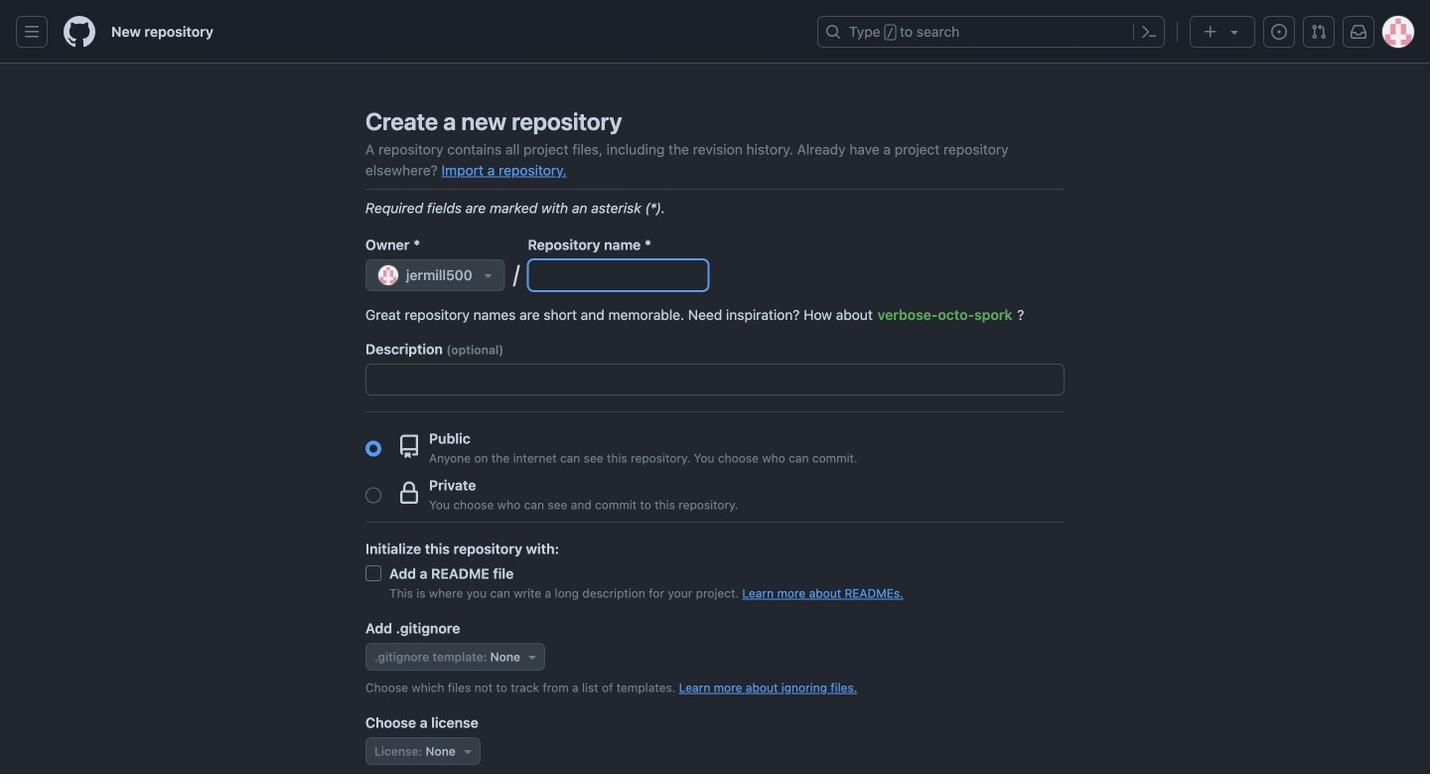 Task type: vqa. For each thing, say whether or not it's contained in the screenshot.
the bottommost 'issue opened' Icon
no



Task type: locate. For each thing, give the bounding box(es) containing it.
1 vertical spatial triangle down image
[[481, 267, 496, 283]]

None radio
[[366, 441, 382, 457]]

2 horizontal spatial triangle down image
[[1227, 24, 1243, 40]]

plus image
[[1203, 24, 1219, 40]]

command palette image
[[1142, 24, 1158, 40]]

repo image
[[397, 434, 421, 458]]

issue opened image
[[1272, 24, 1288, 40]]

0 vertical spatial triangle down image
[[1227, 24, 1243, 40]]

triangle down image
[[1227, 24, 1243, 40], [481, 267, 496, 283], [460, 743, 476, 759]]

None checkbox
[[366, 565, 382, 581]]

2 vertical spatial triangle down image
[[460, 743, 476, 759]]

None text field
[[529, 260, 708, 290]]

None radio
[[366, 487, 382, 503]]

triangle down image
[[525, 649, 541, 665]]



Task type: describe. For each thing, give the bounding box(es) containing it.
0 horizontal spatial triangle down image
[[460, 743, 476, 759]]

Description text field
[[367, 365, 1064, 394]]

1 horizontal spatial triangle down image
[[481, 267, 496, 283]]

lock image
[[397, 481, 421, 505]]

homepage image
[[64, 16, 95, 48]]

git pull request image
[[1312, 24, 1328, 40]]

notifications image
[[1351, 24, 1367, 40]]



